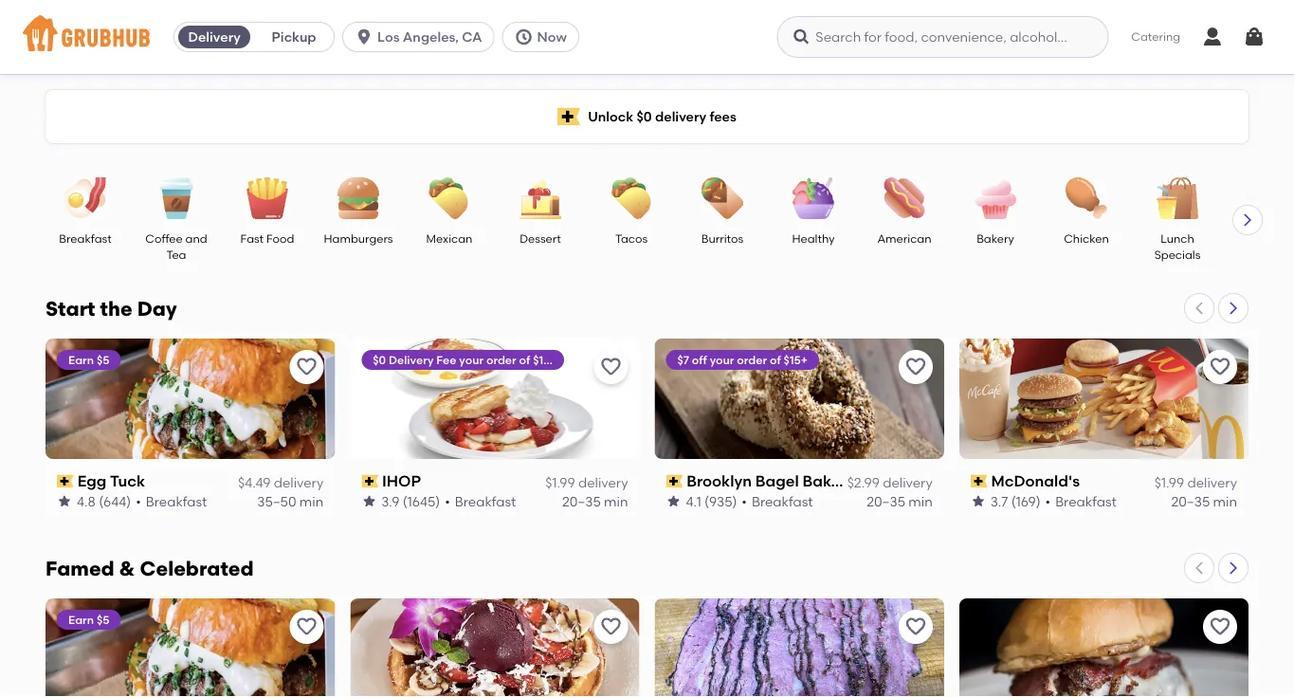 Task type: locate. For each thing, give the bounding box(es) containing it.
1 horizontal spatial save this restaurant image
[[904, 356, 927, 378]]

catering button
[[1118, 15, 1194, 59]]

$5 for 2nd "egg tuck logo" from the bottom
[[97, 353, 109, 367]]

• breakfast
[[136, 493, 207, 509], [445, 493, 516, 509], [742, 493, 813, 509], [1046, 493, 1117, 509]]

2 of from the left
[[770, 353, 781, 367]]

4 • breakfast from the left
[[1046, 493, 1117, 509]]

star icon image left 3.9
[[362, 494, 377, 509]]

caret left icon image
[[1192, 301, 1207, 316], [1192, 560, 1207, 576]]

dessert
[[520, 231, 561, 245]]

1 your from the left
[[459, 353, 484, 367]]

order right the off
[[737, 353, 767, 367]]

4.1 (935)
[[686, 493, 737, 509]]

bakery down bakery image
[[977, 231, 1015, 245]]

• breakfast down tuck
[[136, 493, 207, 509]]

2 caret left icon image from the top
[[1192, 560, 1207, 576]]

2 star icon image from the left
[[362, 494, 377, 509]]

1 subscription pass image from the left
[[57, 474, 74, 488]]

1 vertical spatial earn $5
[[68, 613, 109, 626]]

$5 down start the day
[[97, 353, 109, 367]]

$0 right 'unlock'
[[637, 108, 652, 125]]

save this restaurant image
[[600, 356, 623, 378], [295, 615, 318, 638], [600, 615, 623, 638], [904, 615, 927, 638], [1209, 615, 1232, 638]]

0 vertical spatial bakery
[[977, 231, 1015, 245]]

specials
[[1155, 248, 1201, 262]]

delivery for mcdonald's
[[1188, 474, 1238, 490]]

$0 left fee
[[373, 353, 386, 367]]

1 horizontal spatial your
[[710, 353, 734, 367]]

1 vertical spatial bakery
[[803, 472, 855, 490]]

• breakfast down bagel
[[742, 493, 813, 509]]

(1645)
[[403, 493, 440, 509]]

$1.99
[[545, 474, 575, 490], [1155, 474, 1185, 490]]

0 horizontal spatial of
[[519, 353, 530, 367]]

brooklyn bagel bakery logo image
[[655, 339, 944, 459]]

0 vertical spatial egg tuck logo image
[[46, 339, 335, 459]]

earn $5 for 2nd "egg tuck logo" from the bottom
[[68, 353, 109, 367]]

mexican
[[426, 231, 473, 245]]

svg image
[[1202, 26, 1224, 48], [1243, 26, 1266, 48], [515, 28, 534, 46], [792, 28, 811, 46]]

• breakfast for mcdonald's
[[1046, 493, 1117, 509]]

3 • breakfast from the left
[[742, 493, 813, 509]]

• right (935) on the bottom right of page
[[742, 493, 747, 509]]

1 earn $5 from the top
[[68, 353, 109, 367]]

$1.99 delivery for ihop
[[545, 474, 628, 490]]

famed & celebrated
[[46, 557, 254, 581]]

breakfast down bagel
[[752, 493, 813, 509]]

earn down the start
[[68, 353, 94, 367]]

langer's logo image
[[655, 598, 944, 697]]

$15+
[[533, 353, 557, 367], [784, 353, 808, 367]]

4 star icon image from the left
[[971, 494, 986, 509]]

$2.99 delivery
[[847, 474, 933, 490]]

2 20–35 from the left
[[867, 493, 906, 509]]

2 subscription pass image from the left
[[362, 474, 378, 488]]

1 horizontal spatial $15+
[[784, 353, 808, 367]]

star icon image left 4.8
[[57, 494, 72, 509]]

4 min from the left
[[1213, 493, 1238, 509]]

fast
[[240, 231, 264, 245]]

1 horizontal spatial delivery
[[389, 353, 434, 367]]

0 vertical spatial earn
[[68, 353, 94, 367]]

coffee and tea
[[145, 231, 207, 262]]

off
[[692, 353, 707, 367]]

$4.49 delivery
[[238, 474, 324, 490]]

fast food
[[240, 231, 294, 245]]

save this restaurant image for wexler's deli logo
[[1209, 615, 1232, 638]]

los angeles, ca
[[378, 29, 482, 45]]

lunch specials
[[1155, 231, 1201, 262]]

2 horizontal spatial 20–35
[[1172, 493, 1210, 509]]

your right the off
[[710, 353, 734, 367]]

svg image
[[355, 28, 374, 46]]

0 vertical spatial $0
[[637, 108, 652, 125]]

1 horizontal spatial subscription pass image
[[362, 474, 378, 488]]

min for egg tuck
[[300, 493, 324, 509]]

earn down famed
[[68, 613, 94, 626]]

delivery left pickup button at the top left of the page
[[188, 29, 241, 45]]

3.7 (169)
[[991, 493, 1041, 509]]

now
[[537, 29, 567, 45]]

caret right icon image
[[1240, 212, 1256, 228], [1226, 301, 1241, 316], [1226, 560, 1241, 576]]

0 vertical spatial $5
[[97, 353, 109, 367]]

0 horizontal spatial order
[[486, 353, 517, 367]]

delivery for egg tuck
[[274, 474, 324, 490]]

your
[[459, 353, 484, 367], [710, 353, 734, 367]]

your right fee
[[459, 353, 484, 367]]

3 save this restaurant image from the left
[[1209, 356, 1232, 378]]

0 horizontal spatial bakery
[[803, 472, 855, 490]]

breakfast down breakfast image
[[59, 231, 112, 245]]

0 horizontal spatial subscription pass image
[[57, 474, 74, 488]]

1 horizontal spatial $1.99
[[1155, 474, 1185, 490]]

2 20–35 min from the left
[[867, 493, 933, 509]]

0 horizontal spatial save this restaurant image
[[295, 356, 318, 378]]

0 vertical spatial earn $5
[[68, 353, 109, 367]]

1 horizontal spatial bakery
[[977, 231, 1015, 245]]

1 20–35 min from the left
[[562, 493, 628, 509]]

20–35 min for mcdonald's
[[1172, 493, 1238, 509]]

2 earn $5 from the top
[[68, 613, 109, 626]]

1 horizontal spatial 20–35 min
[[867, 493, 933, 509]]

subscription pass image
[[57, 474, 74, 488], [362, 474, 378, 488], [971, 474, 988, 488]]

earn $5 for first "egg tuck logo" from the bottom of the page
[[68, 613, 109, 626]]

burritos
[[702, 231, 744, 245]]

subscription pass image left ihop
[[362, 474, 378, 488]]

• down tuck
[[136, 493, 141, 509]]

breakfast right (1645)
[[455, 493, 516, 509]]

2 horizontal spatial save this restaurant image
[[1209, 356, 1232, 378]]

2 $1.99 from the left
[[1155, 474, 1185, 490]]

•
[[136, 493, 141, 509], [445, 493, 450, 509], [742, 493, 747, 509], [1046, 493, 1051, 509]]

20–35 min for brooklyn bagel bakery
[[867, 493, 933, 509]]

star icon image for brooklyn bagel bakery
[[666, 494, 681, 509]]

1 horizontal spatial $1.99 delivery
[[1155, 474, 1238, 490]]

save this restaurant button
[[289, 350, 324, 384], [594, 350, 628, 384], [899, 350, 933, 384], [1203, 350, 1238, 384], [289, 610, 324, 644], [594, 610, 628, 644], [899, 610, 933, 644], [1203, 610, 1238, 644]]

$7 off your order of $15+
[[678, 353, 808, 367]]

fees
[[710, 108, 737, 125]]

0 horizontal spatial $1.99
[[545, 474, 575, 490]]

2 min from the left
[[604, 493, 628, 509]]

1 20–35 from the left
[[562, 493, 601, 509]]

delivery left fee
[[389, 353, 434, 367]]

egg tuck logo image
[[46, 339, 335, 459], [46, 598, 335, 697]]

1 star icon image from the left
[[57, 494, 72, 509]]

• breakfast for brooklyn bagel bakery
[[742, 493, 813, 509]]

0 horizontal spatial $0
[[373, 353, 386, 367]]

2 horizontal spatial 20–35 min
[[1172, 493, 1238, 509]]

2 earn from the top
[[68, 613, 94, 626]]

coffee
[[145, 231, 183, 245]]

tea
[[166, 248, 186, 262]]

of right fee
[[519, 353, 530, 367]]

1 $1.99 delivery from the left
[[545, 474, 628, 490]]

chicken image
[[1054, 177, 1120, 219]]

0 horizontal spatial 20–35 min
[[562, 493, 628, 509]]

star icon image for egg tuck
[[57, 494, 72, 509]]

2 save this restaurant image from the left
[[904, 356, 927, 378]]

• breakfast down mcdonald's
[[1046, 493, 1117, 509]]

order
[[486, 353, 517, 367], [737, 353, 767, 367]]

of right the off
[[770, 353, 781, 367]]

• for ihop
[[445, 493, 450, 509]]

0 horizontal spatial $1.99 delivery
[[545, 474, 628, 490]]

1 horizontal spatial 20–35
[[867, 493, 906, 509]]

1 horizontal spatial order
[[737, 353, 767, 367]]

delivery inside button
[[188, 29, 241, 45]]

egg tuck
[[77, 472, 145, 490]]

2 vertical spatial caret right icon image
[[1226, 560, 1241, 576]]

delivery
[[188, 29, 241, 45], [389, 353, 434, 367]]

$5 down famed
[[97, 613, 109, 626]]

1 vertical spatial egg tuck logo image
[[46, 598, 335, 697]]

bakery
[[977, 231, 1015, 245], [803, 472, 855, 490]]

1 $1.99 from the left
[[545, 474, 575, 490]]

star icon image left 4.1
[[666, 494, 681, 509]]

0 vertical spatial delivery
[[188, 29, 241, 45]]

• for mcdonald's
[[1046, 493, 1051, 509]]

earn $5
[[68, 353, 109, 367], [68, 613, 109, 626]]

subscription pass image left mcdonald's
[[971, 474, 988, 488]]

chicken
[[1064, 231, 1109, 245]]

0 horizontal spatial $15+
[[533, 353, 557, 367]]

breakfast right (644)
[[146, 493, 207, 509]]

famed
[[46, 557, 114, 581]]

american
[[878, 231, 932, 245]]

1 $5 from the top
[[97, 353, 109, 367]]

2 $5 from the top
[[97, 613, 109, 626]]

3 • from the left
[[742, 493, 747, 509]]

los angeles, ca button
[[342, 22, 502, 52]]

bakery right bagel
[[803, 472, 855, 490]]

of
[[519, 353, 530, 367], [770, 353, 781, 367]]

1 caret left icon image from the top
[[1192, 301, 1207, 316]]

3 20–35 from the left
[[1172, 493, 1210, 509]]

(169)
[[1012, 493, 1041, 509]]

mcdonald's
[[991, 472, 1080, 490]]

• breakfast right (1645)
[[445, 493, 516, 509]]

day
[[137, 297, 177, 321]]

1 earn from the top
[[68, 353, 94, 367]]

1 min from the left
[[300, 493, 324, 509]]

1 • breakfast from the left
[[136, 493, 207, 509]]

1 • from the left
[[136, 493, 141, 509]]

fast food image
[[234, 177, 301, 219]]

0 horizontal spatial delivery
[[188, 29, 241, 45]]

1 vertical spatial earn
[[68, 613, 94, 626]]

2 egg tuck logo image from the top
[[46, 598, 335, 697]]

3 star icon image from the left
[[666, 494, 681, 509]]

0 horizontal spatial your
[[459, 353, 484, 367]]

caret right icon image for celebrated
[[1226, 560, 1241, 576]]

20–35 for mcdonald's
[[1172, 493, 1210, 509]]

lunch specials image
[[1145, 177, 1211, 219]]

earn $5 down the start
[[68, 353, 109, 367]]

$5
[[97, 353, 109, 367], [97, 613, 109, 626]]

2 horizontal spatial subscription pass image
[[971, 474, 988, 488]]

• for brooklyn bagel bakery
[[742, 493, 747, 509]]

2 $1.99 delivery from the left
[[1155, 474, 1238, 490]]

1 horizontal spatial of
[[770, 353, 781, 367]]

3 subscription pass image from the left
[[971, 474, 988, 488]]

$0
[[637, 108, 652, 125], [373, 353, 386, 367]]

1 save this restaurant image from the left
[[295, 356, 318, 378]]

min
[[300, 493, 324, 509], [604, 493, 628, 509], [909, 493, 933, 509], [1213, 493, 1238, 509]]

egg
[[77, 472, 107, 490]]

$1.99 delivery
[[545, 474, 628, 490], [1155, 474, 1238, 490]]

1 vertical spatial caret left icon image
[[1192, 560, 1207, 576]]

pickup
[[272, 29, 316, 45]]

subscription pass image for ihop
[[362, 474, 378, 488]]

4.8
[[77, 493, 96, 509]]

caret left icon image for start the day
[[1192, 301, 1207, 316]]

delivery
[[655, 108, 707, 125], [274, 474, 324, 490], [578, 474, 628, 490], [883, 474, 933, 490], [1188, 474, 1238, 490]]

• right the (169)
[[1046, 493, 1051, 509]]

save this restaurant image for brooklyn bagel bakery
[[904, 356, 927, 378]]

start
[[46, 297, 95, 321]]

breakfast down mcdonald's
[[1056, 493, 1117, 509]]

20–35 min
[[562, 493, 628, 509], [867, 493, 933, 509], [1172, 493, 1238, 509]]

1 vertical spatial caret right icon image
[[1226, 301, 1241, 316]]

0 vertical spatial caret left icon image
[[1192, 301, 1207, 316]]

mcdonald's logo image
[[960, 339, 1249, 459]]

1 vertical spatial $5
[[97, 613, 109, 626]]

4 • from the left
[[1046, 493, 1051, 509]]

earn $5 down famed
[[68, 613, 109, 626]]

brooklyn
[[687, 472, 752, 490]]

star icon image left 3.7
[[971, 494, 986, 509]]

subscription pass image left the egg
[[57, 474, 74, 488]]

bakery image
[[963, 177, 1029, 219]]

save this restaurant image
[[295, 356, 318, 378], [904, 356, 927, 378], [1209, 356, 1232, 378]]

burritos image
[[689, 177, 756, 219]]

2 • from the left
[[445, 493, 450, 509]]

• right (1645)
[[445, 493, 450, 509]]

1 egg tuck logo image from the top
[[46, 339, 335, 459]]

order right fee
[[486, 353, 517, 367]]

main navigation navigation
[[0, 0, 1294, 74]]

2 • breakfast from the left
[[445, 493, 516, 509]]

wexler's deli logo image
[[960, 598, 1249, 697]]

0 horizontal spatial 20–35
[[562, 493, 601, 509]]

1 order from the left
[[486, 353, 517, 367]]

breakfast
[[59, 231, 112, 245], [146, 493, 207, 509], [455, 493, 516, 509], [752, 493, 813, 509], [1056, 493, 1117, 509]]

ihop logo image
[[350, 339, 640, 459]]

delivery for ihop
[[578, 474, 628, 490]]

healthy
[[792, 231, 835, 245]]

3 min from the left
[[909, 493, 933, 509]]

20–35
[[562, 493, 601, 509], [867, 493, 906, 509], [1172, 493, 1210, 509]]

breakfast for egg tuck
[[146, 493, 207, 509]]

$0 delivery fee your order of $15+
[[373, 353, 557, 367]]

3 20–35 min from the left
[[1172, 493, 1238, 509]]

3.9 (1645)
[[381, 493, 440, 509]]

earn
[[68, 353, 94, 367], [68, 613, 94, 626]]

star icon image
[[57, 494, 72, 509], [362, 494, 377, 509], [666, 494, 681, 509], [971, 494, 986, 509]]

start the day
[[46, 297, 177, 321]]



Task type: vqa. For each thing, say whether or not it's contained in the screenshot.
the Dupont Centre Cafe link
no



Task type: describe. For each thing, give the bounding box(es) containing it.
(644)
[[99, 493, 131, 509]]

min for mcdonald's
[[1213, 493, 1238, 509]]

2 $15+ from the left
[[784, 353, 808, 367]]

35–50 min
[[257, 493, 324, 509]]

$1.99 delivery for mcdonald's
[[1155, 474, 1238, 490]]

grubhub plus flag logo image
[[558, 108, 581, 126]]

min for brooklyn bagel bakery
[[909, 493, 933, 509]]

star icon image for mcdonald's
[[971, 494, 986, 509]]

hamburgers image
[[325, 177, 392, 219]]

Search for food, convenience, alcohol... search field
[[777, 16, 1109, 58]]

delivery button
[[175, 22, 254, 52]]

caret right icon image for day
[[1226, 301, 1241, 316]]

$2.99
[[847, 474, 880, 490]]

catering
[[1132, 30, 1181, 43]]

save this restaurant image for egg tuck
[[295, 356, 318, 378]]

fee
[[436, 353, 457, 367]]

pickup button
[[254, 22, 334, 52]]

4.1
[[686, 493, 701, 509]]

2 your from the left
[[710, 353, 734, 367]]

food
[[266, 231, 294, 245]]

(935)
[[705, 493, 737, 509]]

earn for 2nd "egg tuck logo" from the bottom
[[68, 353, 94, 367]]

mexican image
[[416, 177, 483, 219]]

brooklyn bagel bakery
[[687, 472, 855, 490]]

coffee and tea image
[[143, 177, 210, 219]]

now button
[[502, 22, 587, 52]]

35–50
[[257, 493, 296, 509]]

and
[[185, 231, 207, 245]]

$4.49
[[238, 474, 271, 490]]

angeles,
[[403, 29, 459, 45]]

dessert image
[[507, 177, 574, 219]]

• breakfast for egg tuck
[[136, 493, 207, 509]]

tacos
[[615, 231, 648, 245]]

breakfast for ihop
[[455, 493, 516, 509]]

breakfast image
[[52, 177, 119, 219]]

celebrated
[[140, 557, 254, 581]]

american image
[[871, 177, 938, 219]]

3.7
[[991, 493, 1008, 509]]

min for ihop
[[604, 493, 628, 509]]

1 vertical spatial delivery
[[389, 353, 434, 367]]

ihop
[[382, 472, 421, 490]]

1 $15+ from the left
[[533, 353, 557, 367]]

svg image inside now button
[[515, 28, 534, 46]]

unlock $0 delivery fees
[[588, 108, 737, 125]]

subscription pass image for egg tuck
[[57, 474, 74, 488]]

3.9
[[381, 493, 400, 509]]

breakfast for mcdonald's
[[1056, 493, 1117, 509]]

subscription pass image
[[666, 474, 683, 488]]

the
[[100, 297, 132, 321]]

$1.99 for ihop
[[545, 474, 575, 490]]

caret left icon image for famed & celebrated
[[1192, 560, 1207, 576]]

breakfast for brooklyn bagel bakery
[[752, 493, 813, 509]]

2 order from the left
[[737, 353, 767, 367]]

bagel
[[756, 472, 799, 490]]

20–35 min for ihop
[[562, 493, 628, 509]]

$1.99 for mcdonald's
[[1155, 474, 1185, 490]]

delivery for brooklyn bagel bakery
[[883, 474, 933, 490]]

20–35 for ihop
[[562, 493, 601, 509]]

• for egg tuck
[[136, 493, 141, 509]]

tuck
[[110, 472, 145, 490]]

&
[[119, 557, 135, 581]]

los
[[378, 29, 400, 45]]

save this restaurant image for the langer's logo
[[904, 615, 927, 638]]

• breakfast for ihop
[[445, 493, 516, 509]]

$7
[[678, 353, 689, 367]]

lunch
[[1161, 231, 1195, 245]]

tacos image
[[598, 177, 665, 219]]

urth caffe downtown logo image
[[350, 598, 640, 697]]

ca
[[462, 29, 482, 45]]

subscription pass image for mcdonald's
[[971, 474, 988, 488]]

unlock
[[588, 108, 634, 125]]

1 horizontal spatial $0
[[637, 108, 652, 125]]

earn for first "egg tuck logo" from the bottom of the page
[[68, 613, 94, 626]]

hamburgers
[[324, 231, 393, 245]]

20–35 for brooklyn bagel bakery
[[867, 493, 906, 509]]

save this restaurant image for urth caffe downtown logo
[[600, 615, 623, 638]]

4.8 (644)
[[77, 493, 131, 509]]

1 of from the left
[[519, 353, 530, 367]]

1 vertical spatial $0
[[373, 353, 386, 367]]

$5 for first "egg tuck logo" from the bottom of the page
[[97, 613, 109, 626]]

healthy image
[[780, 177, 847, 219]]

0 vertical spatial caret right icon image
[[1240, 212, 1256, 228]]

star icon image for ihop
[[362, 494, 377, 509]]



